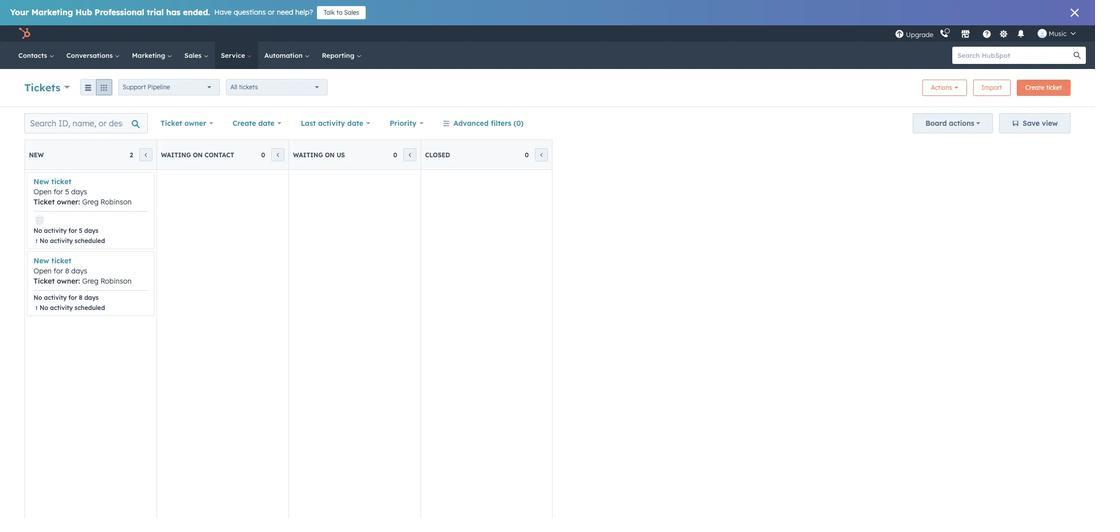 Task type: describe. For each thing, give the bounding box(es) containing it.
talk to sales
[[324, 9, 359, 16]]

hubspot link
[[12, 27, 38, 40]]

actions button
[[923, 80, 967, 96]]

1 horizontal spatial 8
[[79, 294, 83, 302]]

open for new ticket open for 5 days ticket owner : greg robinson
[[34, 187, 52, 197]]

advanced filters (0)
[[454, 119, 524, 128]]

last
[[301, 119, 316, 128]]

menu containing music
[[894, 25, 1083, 42]]

ticket for create ticket
[[1046, 84, 1062, 91]]

talk
[[324, 9, 335, 16]]

support
[[123, 83, 146, 91]]

owner inside popup button
[[184, 119, 206, 128]]

activity down 'no activity for 5 days'
[[50, 237, 73, 245]]

0 vertical spatial marketing
[[31, 7, 73, 17]]

music
[[1049, 29, 1067, 38]]

ticket inside popup button
[[161, 119, 182, 128]]

have
[[214, 8, 232, 17]]

for inside new ticket open for 8 days ticket owner : greg robinson
[[54, 267, 63, 276]]

date inside popup button
[[258, 119, 275, 128]]

waiting on contact
[[161, 151, 234, 159]]

no activity for 8 days
[[34, 294, 99, 302]]

priority button
[[383, 113, 430, 134]]

contacts
[[18, 51, 49, 59]]

last activity date
[[301, 119, 363, 128]]

sales inside button
[[344, 9, 359, 16]]

open for new ticket open for 8 days ticket owner : greg robinson
[[34, 267, 52, 276]]

new for new ticket open for 5 days ticket owner : greg robinson
[[34, 177, 49, 186]]

search button
[[1069, 47, 1086, 64]]

actions
[[949, 119, 975, 128]]

create date
[[233, 119, 275, 128]]

marketing link
[[126, 42, 178, 69]]

help button
[[978, 25, 996, 42]]

on for us
[[325, 151, 335, 159]]

filters
[[491, 119, 511, 128]]

save view
[[1023, 119, 1058, 128]]

ticket owner
[[161, 119, 206, 128]]

new ticket link for 5 days
[[34, 177, 71, 186]]

your
[[10, 7, 29, 17]]

group inside tickets banner
[[80, 79, 112, 96]]

board actions
[[926, 119, 975, 128]]

view
[[1042, 119, 1058, 128]]

all tickets
[[230, 83, 258, 91]]

last activity date button
[[294, 113, 377, 134]]

notifications image
[[1016, 30, 1026, 39]]

sales link
[[178, 42, 215, 69]]

advanced
[[454, 119, 489, 128]]

new ticket open for 8 days ticket owner : greg robinson
[[34, 257, 132, 286]]

conversations link
[[60, 42, 126, 69]]

tickets
[[24, 81, 60, 94]]

activity down new ticket open for 5 days ticket owner : greg robinson
[[44, 227, 67, 235]]

conversations
[[66, 51, 115, 59]]

new for new ticket open for 8 days ticket owner : greg robinson
[[34, 257, 49, 266]]

priority
[[390, 119, 417, 128]]

contacts link
[[12, 42, 60, 69]]

no activity scheduled for 8
[[40, 304, 105, 312]]

owner for new ticket open for 8 days ticket owner : greg robinson
[[57, 277, 78, 286]]

all
[[230, 83, 237, 91]]

3 0 from the left
[[525, 151, 529, 159]]

owner for new ticket open for 5 days ticket owner : greg robinson
[[57, 198, 78, 207]]

1 horizontal spatial 5
[[79, 227, 82, 235]]

need
[[277, 8, 293, 17]]

2
[[130, 151, 133, 159]]

marketplaces button
[[955, 25, 976, 42]]

new for new
[[29, 151, 44, 159]]

close image
[[1071, 9, 1079, 17]]

support pipeline
[[123, 83, 170, 91]]

music button
[[1032, 25, 1082, 42]]

help image
[[982, 30, 992, 39]]

days inside new ticket open for 8 days ticket owner : greg robinson
[[71, 267, 87, 276]]

contact
[[205, 151, 234, 159]]

us
[[337, 151, 345, 159]]

for down new ticket open for 8 days ticket owner : greg robinson
[[68, 294, 77, 302]]

questions
[[234, 8, 266, 17]]

hub
[[75, 7, 92, 17]]

trial
[[147, 7, 164, 17]]

upgrade image
[[895, 30, 904, 39]]

save view button
[[999, 113, 1071, 134]]

automation
[[264, 51, 305, 59]]

new ticket link for 8 days
[[34, 257, 71, 266]]



Task type: locate. For each thing, give the bounding box(es) containing it.
: for 5
[[78, 198, 80, 207]]

greg for 8
[[82, 277, 99, 286]]

0 for us
[[393, 151, 397, 159]]

1 horizontal spatial waiting
[[293, 151, 323, 159]]

ticket down 'no activity for 5 days'
[[51, 257, 71, 266]]

0 horizontal spatial 0
[[261, 151, 265, 159]]

reporting
[[322, 51, 356, 59]]

scheduled for 8
[[75, 304, 105, 312]]

1 horizontal spatial create
[[1026, 84, 1045, 91]]

1 vertical spatial marketing
[[132, 51, 167, 59]]

scheduled
[[75, 237, 105, 245], [75, 304, 105, 312]]

or
[[268, 8, 275, 17]]

create ticket button
[[1017, 80, 1071, 96]]

no activity scheduled
[[40, 237, 105, 245], [40, 304, 105, 312]]

1 : from the top
[[78, 198, 80, 207]]

ticket up 'no activity for 5 days'
[[34, 198, 55, 207]]

days inside new ticket open for 5 days ticket owner : greg robinson
[[71, 187, 87, 197]]

2 horizontal spatial 0
[[525, 151, 529, 159]]

8 inside new ticket open for 8 days ticket owner : greg robinson
[[65, 267, 69, 276]]

open up no activity for 8 days
[[34, 267, 52, 276]]

greg
[[82, 198, 99, 207], [82, 277, 99, 286]]

1 0 from the left
[[261, 151, 265, 159]]

on left contact
[[193, 151, 203, 159]]

create inside button
[[1026, 84, 1045, 91]]

create date button
[[226, 113, 288, 134]]

new ticket open for 5 days ticket owner : greg robinson
[[34, 177, 132, 207]]

robinson for new ticket open for 8 days ticket owner : greg robinson
[[101, 277, 132, 286]]

2 0 from the left
[[393, 151, 397, 159]]

activity right last
[[318, 119, 345, 128]]

1 vertical spatial scheduled
[[75, 304, 105, 312]]

date down all tickets popup button
[[258, 119, 275, 128]]

to
[[337, 9, 343, 16]]

robinson inside new ticket open for 8 days ticket owner : greg robinson
[[101, 277, 132, 286]]

1 vertical spatial create
[[233, 119, 256, 128]]

1 vertical spatial ticket
[[51, 177, 71, 186]]

1 vertical spatial :
[[78, 277, 80, 286]]

calling icon button
[[936, 27, 953, 40]]

owner
[[184, 119, 206, 128], [57, 198, 78, 207], [57, 277, 78, 286]]

create down all tickets
[[233, 119, 256, 128]]

2 new ticket link from the top
[[34, 257, 71, 266]]

2 on from the left
[[325, 151, 335, 159]]

tickets button
[[24, 80, 70, 95]]

2 vertical spatial ticket
[[51, 257, 71, 266]]

ticket for new ticket open for 5 days ticket owner : greg robinson
[[34, 198, 55, 207]]

2 greg from the top
[[82, 277, 99, 286]]

: inside new ticket open for 8 days ticket owner : greg robinson
[[78, 277, 80, 286]]

notifications button
[[1012, 25, 1030, 42]]

for inside new ticket open for 5 days ticket owner : greg robinson
[[54, 187, 63, 197]]

waiting for waiting on us
[[293, 151, 323, 159]]

1 horizontal spatial date
[[347, 119, 363, 128]]

1 open from the top
[[34, 187, 52, 197]]

new inside new ticket open for 8 days ticket owner : greg robinson
[[34, 257, 49, 266]]

date
[[258, 119, 275, 128], [347, 119, 363, 128]]

ticket for new ticket open for 8 days ticket owner : greg robinson
[[51, 257, 71, 266]]

sales right the to
[[344, 9, 359, 16]]

1 horizontal spatial sales
[[344, 9, 359, 16]]

1 vertical spatial greg
[[82, 277, 99, 286]]

5 inside new ticket open for 5 days ticket owner : greg robinson
[[65, 187, 69, 197]]

0 vertical spatial no activity scheduled
[[40, 237, 105, 245]]

for
[[54, 187, 63, 197], [68, 227, 77, 235], [54, 267, 63, 276], [68, 294, 77, 302]]

waiting on us
[[293, 151, 345, 159]]

on left the us
[[325, 151, 335, 159]]

waiting
[[161, 151, 191, 159], [293, 151, 323, 159]]

settings link
[[998, 28, 1010, 39]]

ticket inside button
[[1046, 84, 1062, 91]]

0 horizontal spatial waiting
[[161, 151, 191, 159]]

(0)
[[514, 119, 524, 128]]

0 vertical spatial 8
[[65, 267, 69, 276]]

advanced filters (0) button
[[436, 113, 530, 134]]

tickets banner
[[24, 77, 1071, 97]]

upgrade
[[906, 30, 934, 38]]

0 vertical spatial ticket
[[1046, 84, 1062, 91]]

menu
[[894, 25, 1083, 42]]

save
[[1023, 119, 1040, 128]]

activity inside popup button
[[318, 119, 345, 128]]

service link
[[215, 42, 258, 69]]

calling icon image
[[940, 29, 949, 39]]

: for 8
[[78, 277, 80, 286]]

Search ID, name, or description search field
[[24, 113, 148, 134]]

all tickets button
[[226, 79, 327, 96]]

has
[[166, 7, 181, 17]]

for up no activity for 8 days
[[54, 267, 63, 276]]

marketing left hub
[[31, 7, 73, 17]]

0 vertical spatial 5
[[65, 187, 69, 197]]

0 for contact
[[261, 151, 265, 159]]

no activity for 5 days
[[34, 227, 99, 235]]

0 vertical spatial open
[[34, 187, 52, 197]]

sales left service
[[184, 51, 204, 59]]

0 vertical spatial create
[[1026, 84, 1045, 91]]

owner up no activity for 8 days
[[57, 277, 78, 286]]

ticket inside new ticket open for 8 days ticket owner : greg robinson
[[34, 277, 55, 286]]

days up 'no activity for 5 days'
[[71, 187, 87, 197]]

greg inside new ticket open for 5 days ticket owner : greg robinson
[[82, 198, 99, 207]]

5 down new ticket open for 5 days ticket owner : greg robinson
[[79, 227, 82, 235]]

1 scheduled from the top
[[75, 237, 105, 245]]

: inside new ticket open for 5 days ticket owner : greg robinson
[[78, 198, 80, 207]]

actions
[[931, 84, 952, 91]]

2 date from the left
[[347, 119, 363, 128]]

2 scheduled from the top
[[75, 304, 105, 312]]

waiting for waiting on contact
[[161, 151, 191, 159]]

reporting link
[[316, 42, 368, 69]]

activity
[[318, 119, 345, 128], [44, 227, 67, 235], [50, 237, 73, 245], [44, 294, 67, 302], [50, 304, 73, 312]]

0 vertical spatial robinson
[[101, 198, 132, 207]]

marketplaces image
[[961, 30, 970, 39]]

0 horizontal spatial sales
[[184, 51, 204, 59]]

hubspot image
[[18, 27, 30, 40]]

2 vertical spatial new
[[34, 257, 49, 266]]

1 robinson from the top
[[101, 198, 132, 207]]

open inside new ticket open for 5 days ticket owner : greg robinson
[[34, 187, 52, 197]]

waiting down last
[[293, 151, 323, 159]]

new inside new ticket open for 5 days ticket owner : greg robinson
[[34, 177, 49, 186]]

help?
[[295, 8, 313, 17]]

create for create ticket
[[1026, 84, 1045, 91]]

days up no activity for 8 days
[[71, 267, 87, 276]]

:
[[78, 198, 80, 207], [78, 277, 80, 286]]

1 new ticket link from the top
[[34, 177, 71, 186]]

open
[[34, 187, 52, 197], [34, 267, 52, 276]]

1 greg from the top
[[82, 198, 99, 207]]

activity down no activity for 8 days
[[50, 304, 73, 312]]

robinson for new ticket open for 5 days ticket owner : greg robinson
[[101, 198, 132, 207]]

automation link
[[258, 42, 316, 69]]

ticket up view
[[1046, 84, 1062, 91]]

0 vertical spatial new
[[29, 151, 44, 159]]

0 horizontal spatial date
[[258, 119, 275, 128]]

create
[[1026, 84, 1045, 91], [233, 119, 256, 128]]

1 vertical spatial new ticket link
[[34, 257, 71, 266]]

Search HubSpot search field
[[953, 47, 1077, 64]]

your marketing hub professional trial has ended. have questions or need help?
[[10, 7, 313, 17]]

create ticket
[[1026, 84, 1062, 91]]

1 horizontal spatial on
[[325, 151, 335, 159]]

ticket inside new ticket open for 5 days ticket owner : greg robinson
[[34, 198, 55, 207]]

on for contact
[[193, 151, 203, 159]]

greg inside new ticket open for 8 days ticket owner : greg robinson
[[82, 277, 99, 286]]

1 vertical spatial ticket
[[34, 198, 55, 207]]

create for create date
[[233, 119, 256, 128]]

0 horizontal spatial create
[[233, 119, 256, 128]]

create up save view button on the top of the page
[[1026, 84, 1045, 91]]

greg up no activity for 8 days
[[82, 277, 99, 286]]

no activity scheduled down no activity for 8 days
[[40, 304, 105, 312]]

tickets
[[239, 83, 258, 91]]

marketing up support pipeline at the left top of page
[[132, 51, 167, 59]]

robinson inside new ticket open for 5 days ticket owner : greg robinson
[[101, 198, 132, 207]]

days down new ticket open for 8 days ticket owner : greg robinson
[[84, 294, 99, 302]]

1 waiting from the left
[[161, 151, 191, 159]]

talk to sales button
[[317, 6, 366, 19]]

1 vertical spatial new
[[34, 177, 49, 186]]

1 horizontal spatial 0
[[393, 151, 397, 159]]

1 horizontal spatial marketing
[[132, 51, 167, 59]]

import
[[982, 84, 1002, 91]]

no activity scheduled for 5
[[40, 237, 105, 245]]

1 vertical spatial owner
[[57, 198, 78, 207]]

greg up 'no activity for 5 days'
[[82, 198, 99, 207]]

1 vertical spatial sales
[[184, 51, 204, 59]]

1 no activity scheduled from the top
[[40, 237, 105, 245]]

ticket inside new ticket open for 5 days ticket owner : greg robinson
[[51, 177, 71, 186]]

0 vertical spatial owner
[[184, 119, 206, 128]]

0 vertical spatial ticket
[[161, 119, 182, 128]]

ticket inside new ticket open for 8 days ticket owner : greg robinson
[[51, 257, 71, 266]]

ticket up no activity for 8 days
[[34, 277, 55, 286]]

2 robinson from the top
[[101, 277, 132, 286]]

1 vertical spatial 8
[[79, 294, 83, 302]]

0 vertical spatial scheduled
[[75, 237, 105, 245]]

service
[[221, 51, 247, 59]]

0 horizontal spatial 5
[[65, 187, 69, 197]]

pipeline
[[148, 83, 170, 91]]

no
[[34, 227, 42, 235], [40, 237, 48, 245], [34, 294, 42, 302], [40, 304, 48, 312]]

0 vertical spatial new ticket link
[[34, 177, 71, 186]]

ticket
[[161, 119, 182, 128], [34, 198, 55, 207], [34, 277, 55, 286]]

date right last
[[347, 119, 363, 128]]

waiting down ticket owner
[[161, 151, 191, 159]]

5 up 'no activity for 5 days'
[[65, 187, 69, 197]]

8 down new ticket open for 8 days ticket owner : greg robinson
[[79, 294, 83, 302]]

import button
[[973, 80, 1011, 96]]

search image
[[1074, 52, 1081, 59]]

closed
[[425, 151, 450, 159]]

1 on from the left
[[193, 151, 203, 159]]

0 vertical spatial greg
[[82, 198, 99, 207]]

2 waiting from the left
[[293, 151, 323, 159]]

group
[[80, 79, 112, 96]]

scheduled down 'no activity for 5 days'
[[75, 237, 105, 245]]

0 vertical spatial :
[[78, 198, 80, 207]]

ticket
[[1046, 84, 1062, 91], [51, 177, 71, 186], [51, 257, 71, 266]]

create inside popup button
[[233, 119, 256, 128]]

2 open from the top
[[34, 267, 52, 276]]

days down new ticket open for 5 days ticket owner : greg robinson
[[84, 227, 99, 235]]

2 : from the top
[[78, 277, 80, 286]]

for down new ticket open for 5 days ticket owner : greg robinson
[[68, 227, 77, 235]]

open up 'no activity for 5 days'
[[34, 187, 52, 197]]

ticket for new ticket open for 8 days ticket owner : greg robinson
[[34, 277, 55, 286]]

support pipeline button
[[118, 79, 220, 96]]

1 date from the left
[[258, 119, 275, 128]]

2 vertical spatial ticket
[[34, 277, 55, 286]]

1 vertical spatial no activity scheduled
[[40, 304, 105, 312]]

new ticket link
[[34, 177, 71, 186], [34, 257, 71, 266]]

8 up no activity for 8 days
[[65, 267, 69, 276]]

owner inside new ticket open for 8 days ticket owner : greg robinson
[[57, 277, 78, 286]]

0 vertical spatial sales
[[344, 9, 359, 16]]

2 vertical spatial owner
[[57, 277, 78, 286]]

1 vertical spatial 5
[[79, 227, 82, 235]]

ticket owner button
[[154, 113, 220, 134]]

0 horizontal spatial on
[[193, 151, 203, 159]]

2 no activity scheduled from the top
[[40, 304, 105, 312]]

0 horizontal spatial marketing
[[31, 7, 73, 17]]

board actions button
[[913, 113, 993, 134]]

owner up waiting on contact
[[184, 119, 206, 128]]

scheduled down no activity for 8 days
[[75, 304, 105, 312]]

ticket down support pipeline popup button
[[161, 119, 182, 128]]

greg robinson image
[[1038, 29, 1047, 38]]

activity down new ticket open for 8 days ticket owner : greg robinson
[[44, 294, 67, 302]]

ended.
[[183, 7, 210, 17]]

date inside popup button
[[347, 119, 363, 128]]

1 vertical spatial robinson
[[101, 277, 132, 286]]

5
[[65, 187, 69, 197], [79, 227, 82, 235]]

board
[[926, 119, 947, 128]]

: up no activity for 8 days
[[78, 277, 80, 286]]

0 horizontal spatial 8
[[65, 267, 69, 276]]

professional
[[95, 7, 144, 17]]

: up 'no activity for 5 days'
[[78, 198, 80, 207]]

sales
[[344, 9, 359, 16], [184, 51, 204, 59]]

1 vertical spatial open
[[34, 267, 52, 276]]

for up 'no activity for 5 days'
[[54, 187, 63, 197]]

robinson
[[101, 198, 132, 207], [101, 277, 132, 286]]

ticket for new ticket open for 5 days ticket owner : greg robinson
[[51, 177, 71, 186]]

open inside new ticket open for 8 days ticket owner : greg robinson
[[34, 267, 52, 276]]

greg for 5
[[82, 198, 99, 207]]

ticket up 'no activity for 5 days'
[[51, 177, 71, 186]]

scheduled for 5
[[75, 237, 105, 245]]

no activity scheduled down 'no activity for 5 days'
[[40, 237, 105, 245]]

settings image
[[999, 30, 1009, 39]]

owner inside new ticket open for 5 days ticket owner : greg robinson
[[57, 198, 78, 207]]

owner up 'no activity for 5 days'
[[57, 198, 78, 207]]

marketing
[[31, 7, 73, 17], [132, 51, 167, 59]]



Task type: vqa. For each thing, say whether or not it's contained in the screenshot.
the top 5
yes



